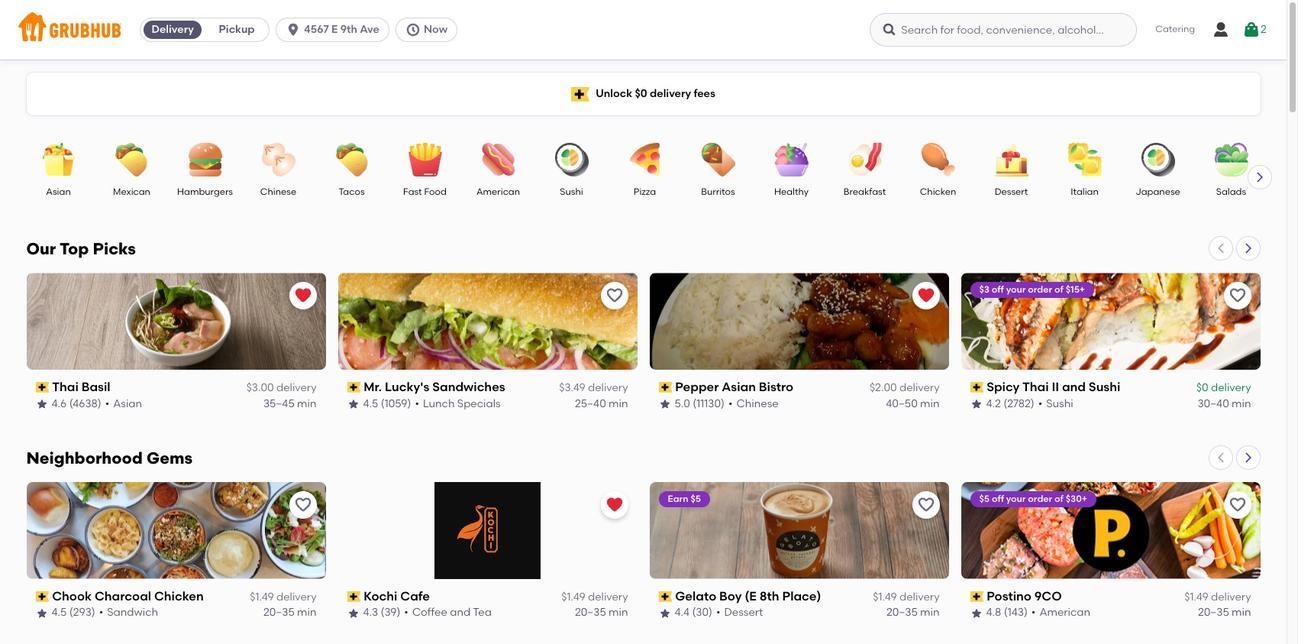 Task type: locate. For each thing, give the bounding box(es) containing it.
1 20–35 from the left
[[264, 606, 295, 619]]

1 vertical spatial chinese
[[737, 397, 779, 410]]

breakfast image
[[839, 143, 892, 177]]

healthy
[[775, 186, 809, 197]]

0 horizontal spatial american
[[477, 186, 520, 197]]

4.3
[[363, 606, 378, 619]]

1 order from the top
[[1029, 284, 1053, 295]]

subscription pass image for mr. lucky's sandwiches
[[347, 382, 361, 393]]

2 $1.49 from the left
[[562, 591, 586, 604]]

and left tea
[[450, 606, 471, 619]]

• chinese
[[729, 397, 779, 410]]

• down basil at left bottom
[[105, 397, 110, 410]]

• for lucky's
[[415, 397, 419, 410]]

star icon image for kochi cafe
[[347, 607, 360, 619]]

picks
[[93, 239, 136, 258]]

4567 e 9th ave button
[[276, 18, 396, 42]]

0 vertical spatial your
[[1007, 284, 1027, 295]]

mexican
[[113, 186, 150, 197]]

thai basil
[[52, 380, 111, 394]]

1 horizontal spatial save this restaurant image
[[1229, 287, 1247, 305]]

4.5 down the mr.
[[363, 397, 379, 410]]

sandwich
[[107, 606, 158, 619]]

svg image right catering button
[[1243, 21, 1262, 39]]

min for thai basil
[[297, 397, 317, 410]]

of for neighborhood gems
[[1055, 494, 1064, 504]]

star icon image left 4.5 (293)
[[36, 607, 48, 619]]

4 20–35 from the left
[[1199, 606, 1230, 619]]

caret right icon image
[[1254, 171, 1267, 183], [1243, 242, 1255, 254], [1243, 452, 1255, 464]]

20–35 for kochi cafe
[[575, 606, 607, 619]]

0 horizontal spatial thai
[[52, 380, 79, 394]]

1 vertical spatial of
[[1055, 494, 1064, 504]]

(39)
[[381, 606, 401, 619]]

your
[[1007, 284, 1027, 295], [1007, 494, 1027, 504]]

star icon image left 5.0
[[659, 398, 671, 410]]

caret left icon image down 30–40 min
[[1215, 452, 1228, 464]]

2 20–35 min from the left
[[575, 606, 628, 619]]

2 horizontal spatial subscription pass image
[[971, 592, 984, 602]]

save this restaurant image
[[606, 287, 624, 305], [1229, 287, 1247, 305]]

1 off from the top
[[992, 284, 1005, 295]]

$0 right unlock
[[635, 87, 648, 100]]

our
[[26, 239, 56, 258]]

to
[[1160, 386, 1171, 399]]

4 $1.49 delivery from the left
[[1185, 591, 1252, 604]]

order left $30+
[[1029, 494, 1053, 504]]

cafe
[[401, 589, 430, 604]]

delivery for mr. lucky's sandwiches
[[588, 382, 628, 395]]

2 save this restaurant image from the left
[[917, 496, 936, 514]]

0 horizontal spatial svg image
[[406, 22, 421, 37]]

chinese down chinese image
[[260, 186, 297, 197]]

sushi down ii
[[1047, 397, 1074, 410]]

1 horizontal spatial $5
[[980, 494, 990, 504]]

4.5 (293)
[[52, 606, 95, 619]]

0 vertical spatial order
[[1029, 284, 1053, 295]]

caret left icon image for neighborhood gems
[[1215, 452, 1228, 464]]

0 horizontal spatial svg image
[[286, 22, 301, 37]]

20–35 for postino 9co
[[1199, 606, 1230, 619]]

checkout
[[1174, 386, 1225, 399]]

1 horizontal spatial svg image
[[1243, 21, 1262, 39]]

1 horizontal spatial and
[[1063, 380, 1087, 394]]

1 $5 from the left
[[691, 494, 701, 504]]

sushi down sushi image
[[560, 186, 584, 197]]

svg image left 4567
[[286, 22, 301, 37]]

0 horizontal spatial save this restaurant image
[[606, 287, 624, 305]]

2 horizontal spatial sushi
[[1090, 380, 1121, 394]]

svg image
[[1243, 21, 1262, 39], [286, 22, 301, 37]]

3 20–35 min from the left
[[887, 606, 940, 619]]

your for neighborhood gems
[[1007, 494, 1027, 504]]

2 of from the top
[[1055, 494, 1064, 504]]

star icon image left 4.2
[[971, 398, 983, 410]]

sushi image
[[545, 143, 599, 177]]

subscription pass image left "chook"
[[36, 592, 49, 602]]

thai left ii
[[1023, 380, 1050, 394]]

svg image inside 2 button
[[1243, 21, 1262, 39]]

caret right icon image for our top picks
[[1243, 242, 1255, 254]]

save this restaurant image inside button
[[1229, 287, 1247, 305]]

breakfast
[[844, 186, 887, 197]]

delivery
[[152, 23, 194, 36]]

subscription pass image left gelato
[[659, 592, 673, 602]]

star icon image left "4.6"
[[36, 398, 48, 410]]

mexican image
[[105, 143, 159, 177]]

0 vertical spatial 4.5
[[363, 397, 379, 410]]

star icon image left 4.8
[[971, 607, 983, 619]]

pickup button
[[205, 18, 269, 42]]

1 horizontal spatial saved restaurant button
[[601, 491, 628, 519]]

off for our top picks
[[992, 284, 1005, 295]]

dessert
[[995, 186, 1029, 197], [725, 606, 764, 619]]

20–35 min for postino 9co
[[1199, 606, 1252, 619]]

0 vertical spatial american
[[477, 186, 520, 197]]

sushi right ii
[[1090, 380, 1121, 394]]

delivery for pepper asian bistro
[[900, 382, 940, 395]]

0 vertical spatial chicken
[[921, 186, 957, 197]]

0 horizontal spatial sushi
[[560, 186, 584, 197]]

svg image for 4567 e 9th ave
[[286, 22, 301, 37]]

0 vertical spatial saved restaurant image
[[294, 287, 312, 305]]

4.2
[[987, 397, 1002, 410]]

0 horizontal spatial subscription pass image
[[36, 382, 49, 393]]

0 horizontal spatial and
[[450, 606, 471, 619]]

1 vertical spatial chicken
[[154, 589, 204, 604]]

subscription pass image
[[347, 382, 361, 393], [659, 382, 673, 393], [971, 382, 984, 393], [36, 592, 49, 602], [347, 592, 361, 602]]

your right $3
[[1007, 284, 1027, 295]]

0 horizontal spatial saved restaurant image
[[294, 287, 312, 305]]

0 vertical spatial asian
[[46, 186, 71, 197]]

$2.00 delivery
[[870, 382, 940, 395]]

2 your from the top
[[1007, 494, 1027, 504]]

delivery button
[[141, 18, 205, 42]]

$5
[[691, 494, 701, 504], [980, 494, 990, 504]]

20–35 for chook charcoal chicken
[[264, 606, 295, 619]]

catering button
[[1146, 12, 1207, 47]]

star icon image
[[36, 398, 48, 410], [347, 398, 360, 410], [659, 398, 671, 410], [971, 398, 983, 410], [36, 607, 48, 619], [347, 607, 360, 619], [659, 607, 671, 619], [971, 607, 983, 619]]

1 horizontal spatial $0
[[1197, 382, 1209, 395]]

bistro
[[759, 380, 794, 394]]

2 horizontal spatial svg image
[[1213, 21, 1231, 39]]

3 save this restaurant image from the left
[[1229, 496, 1247, 514]]

1 horizontal spatial asian
[[113, 397, 142, 410]]

2 order from the top
[[1029, 494, 1053, 504]]

subscription pass image for thai basil
[[36, 382, 49, 393]]

caret left icon image down the salads at the right top of the page
[[1215, 242, 1228, 254]]

• for charcoal
[[99, 606, 103, 619]]

grubhub plus flag logo image
[[572, 87, 590, 101]]

saved restaurant button
[[289, 282, 317, 309], [913, 282, 940, 309], [601, 491, 628, 519]]

chinese
[[260, 186, 297, 197], [737, 397, 779, 410]]

chinese down bistro
[[737, 397, 779, 410]]

$1.49 delivery for kochi cafe
[[562, 591, 628, 604]]

subscription pass image left the mr.
[[347, 382, 361, 393]]

chicken
[[921, 186, 957, 197], [154, 589, 204, 604]]

top
[[60, 239, 89, 258]]

$1.49 for kochi cafe
[[562, 591, 586, 604]]

star icon image left "4.3"
[[347, 607, 360, 619]]

chicken up sandwich
[[154, 589, 204, 604]]

$0
[[635, 87, 648, 100], [1197, 382, 1209, 395]]

save this restaurant button for gelato boy (e 8th place)
[[913, 491, 940, 519]]

italian
[[1071, 186, 1099, 197]]

mr.
[[364, 380, 382, 394]]

kochi
[[364, 589, 398, 604]]

of left $15+
[[1055, 284, 1064, 295]]

1 horizontal spatial thai
[[1023, 380, 1050, 394]]

1 vertical spatial your
[[1007, 494, 1027, 504]]

star icon image for thai basil
[[36, 398, 48, 410]]

• right (39)
[[404, 606, 409, 619]]

star icon image left 4.5 (1059)
[[347, 398, 360, 410]]

subscription pass image for postino 9co
[[971, 592, 984, 602]]

dessert down gelato boy (e 8th place) at the bottom
[[725, 606, 764, 619]]

1 vertical spatial american
[[1040, 606, 1091, 619]]

save this restaurant image for gelato boy (e 8th place)
[[917, 496, 936, 514]]

1 save this restaurant image from the left
[[606, 287, 624, 305]]

subscription pass image left spicy
[[971, 382, 984, 393]]

2 off from the top
[[993, 494, 1005, 504]]

$0 up the 30–40
[[1197, 382, 1209, 395]]

subscription pass image for gelato boy (e 8th place)
[[659, 592, 673, 602]]

saved restaurant button for kochi cafe
[[601, 491, 628, 519]]

0 horizontal spatial $0
[[635, 87, 648, 100]]

1 thai from the left
[[52, 380, 79, 394]]

• down pepper asian bistro
[[729, 397, 733, 410]]

1 vertical spatial off
[[993, 494, 1005, 504]]

• down lucky's
[[415, 397, 419, 410]]

unlock
[[596, 87, 633, 100]]

caret left icon image
[[1215, 242, 1228, 254], [1215, 452, 1228, 464]]

3 $1.49 from the left
[[874, 591, 898, 604]]

0 horizontal spatial saved restaurant button
[[289, 282, 317, 309]]

japanese
[[1136, 186, 1181, 197]]

0 vertical spatial of
[[1055, 284, 1064, 295]]

american down 9co on the right of the page
[[1040, 606, 1091, 619]]

1 horizontal spatial chicken
[[921, 186, 957, 197]]

$1.49 delivery for chook charcoal chicken
[[250, 591, 317, 604]]

0 horizontal spatial chinese
[[260, 186, 297, 197]]

3 20–35 from the left
[[887, 606, 918, 619]]

off
[[992, 284, 1005, 295], [993, 494, 1005, 504]]

1 $1.49 from the left
[[250, 591, 274, 604]]

1 20–35 min from the left
[[264, 606, 317, 619]]

star icon image for chook charcoal chicken
[[36, 607, 48, 619]]

4 $1.49 from the left
[[1185, 591, 1209, 604]]

sushi
[[560, 186, 584, 197], [1090, 380, 1121, 394], [1047, 397, 1074, 410]]

neighborhood
[[26, 448, 143, 468]]

4.6 (4638)
[[52, 397, 101, 410]]

3 $1.49 delivery from the left
[[874, 591, 940, 604]]

catering
[[1156, 24, 1196, 35]]

subscription pass image left pepper
[[659, 382, 673, 393]]

2 vertical spatial asian
[[113, 397, 142, 410]]

your left $30+
[[1007, 494, 1027, 504]]

1 your from the top
[[1007, 284, 1027, 295]]

• right (143)
[[1032, 606, 1036, 619]]

2 button
[[1243, 16, 1268, 44]]

1 horizontal spatial subscription pass image
[[659, 592, 673, 602]]

2 caret left icon image from the top
[[1215, 452, 1228, 464]]

• american
[[1032, 606, 1091, 619]]

1 vertical spatial $0
[[1197, 382, 1209, 395]]

0 vertical spatial off
[[992, 284, 1005, 295]]

1 horizontal spatial sushi
[[1047, 397, 1074, 410]]

• right (30)
[[717, 606, 721, 619]]

caret left icon image for our top picks
[[1215, 242, 1228, 254]]

asian down the asian image
[[46, 186, 71, 197]]

gems
[[147, 448, 193, 468]]

order left $15+
[[1029, 284, 1053, 295]]

order
[[1029, 284, 1053, 295], [1029, 494, 1053, 504]]

1 horizontal spatial saved restaurant image
[[606, 496, 624, 514]]

spicy thai ii and sushi logo image
[[962, 273, 1261, 370]]

• coffee and tea
[[404, 606, 492, 619]]

1 of from the top
[[1055, 284, 1064, 295]]

0 horizontal spatial $5
[[691, 494, 701, 504]]

•
[[105, 397, 110, 410], [415, 397, 419, 410], [729, 397, 733, 410], [1039, 397, 1043, 410], [99, 606, 103, 619], [404, 606, 409, 619], [717, 606, 721, 619], [1032, 606, 1036, 619]]

2 $1.49 delivery from the left
[[562, 591, 628, 604]]

star icon image left 4.4
[[659, 607, 671, 619]]

1 horizontal spatial 4.5
[[363, 397, 379, 410]]

1 horizontal spatial save this restaurant image
[[917, 496, 936, 514]]

min for postino 9co
[[1233, 606, 1252, 619]]

2 horizontal spatial save this restaurant image
[[1229, 496, 1247, 514]]

dessert down dessert image
[[995, 186, 1029, 197]]

1 vertical spatial order
[[1029, 494, 1053, 504]]

thai up "4.6"
[[52, 380, 79, 394]]

asian right (4638)
[[113, 397, 142, 410]]

1 vertical spatial 4.5
[[52, 606, 67, 619]]

tacos image
[[325, 143, 379, 177]]

$1.49
[[250, 591, 274, 604], [562, 591, 586, 604], [874, 591, 898, 604], [1185, 591, 1209, 604]]

1 horizontal spatial svg image
[[883, 22, 898, 37]]

save this restaurant image
[[294, 496, 312, 514], [917, 496, 936, 514], [1229, 496, 1247, 514]]

2 $5 from the left
[[980, 494, 990, 504]]

0 horizontal spatial 4.5
[[52, 606, 67, 619]]

subscription pass image left thai basil
[[36, 382, 49, 393]]

4.5 for mr. lucky's sandwiches
[[363, 397, 379, 410]]

(4638)
[[69, 397, 101, 410]]

4.2 (2782)
[[987, 397, 1035, 410]]

$3
[[980, 284, 990, 295]]

$5 off your order of $30+
[[980, 494, 1088, 504]]

your for our top picks
[[1007, 284, 1027, 295]]

off for neighborhood gems
[[993, 494, 1005, 504]]

subscription pass image
[[36, 382, 49, 393], [659, 592, 673, 602], [971, 592, 984, 602]]

0 horizontal spatial asian
[[46, 186, 71, 197]]

svg image inside 4567 e 9th ave "button"
[[286, 22, 301, 37]]

1 vertical spatial caret right icon image
[[1243, 242, 1255, 254]]

delivery for thai basil
[[277, 382, 317, 395]]

saved restaurant image
[[917, 287, 936, 305]]

20–35
[[264, 606, 295, 619], [575, 606, 607, 619], [887, 606, 918, 619], [1199, 606, 1230, 619]]

• right (293)
[[99, 606, 103, 619]]

asian up '• chinese'
[[722, 380, 756, 394]]

1 vertical spatial dessert
[[725, 606, 764, 619]]

earn
[[668, 494, 689, 504]]

4.5 down "chook"
[[52, 606, 67, 619]]

2 vertical spatial caret right icon image
[[1243, 452, 1255, 464]]

1 caret left icon image from the top
[[1215, 242, 1228, 254]]

9th
[[341, 23, 358, 36]]

1 vertical spatial asian
[[722, 380, 756, 394]]

hamburgers image
[[178, 143, 232, 177]]

thai
[[52, 380, 79, 394], [1023, 380, 1050, 394]]

subscription pass image for kochi cafe
[[347, 592, 361, 602]]

0 horizontal spatial chicken
[[154, 589, 204, 604]]

• asian
[[105, 397, 142, 410]]

asian for pepper asian bistro
[[722, 380, 756, 394]]

delivery
[[650, 87, 692, 100], [277, 382, 317, 395], [588, 382, 628, 395], [900, 382, 940, 395], [1212, 382, 1252, 395], [277, 591, 317, 604], [588, 591, 628, 604], [900, 591, 940, 604], [1212, 591, 1252, 604]]

0 vertical spatial dessert
[[995, 186, 1029, 197]]

saved restaurant image for kochi cafe
[[606, 496, 624, 514]]

0 vertical spatial sushi
[[560, 186, 584, 197]]

40–50 min
[[887, 397, 940, 410]]

20–35 min for gelato boy (e 8th place)
[[887, 606, 940, 619]]

min for spicy thai ii and sushi
[[1233, 397, 1252, 410]]

star icon image for postino 9co
[[971, 607, 983, 619]]

save this restaurant image for postino 9co
[[1229, 496, 1247, 514]]

and right ii
[[1063, 380, 1087, 394]]

american down american image
[[477, 186, 520, 197]]

place)
[[783, 589, 822, 604]]

1 $1.49 delivery from the left
[[250, 591, 317, 604]]

0 vertical spatial caret right icon image
[[1254, 171, 1267, 183]]

0 horizontal spatial save this restaurant image
[[294, 496, 312, 514]]

unlock $0 delivery fees
[[596, 87, 716, 100]]

1 vertical spatial sushi
[[1090, 380, 1121, 394]]

saved restaurant image
[[294, 287, 312, 305], [606, 496, 624, 514]]

4567
[[304, 23, 329, 36]]

star icon image for gelato boy (e 8th place)
[[659, 607, 671, 619]]

caret right icon image for neighborhood gems
[[1243, 452, 1255, 464]]

$30+
[[1066, 494, 1088, 504]]

1 horizontal spatial chinese
[[737, 397, 779, 410]]

20–35 min for kochi cafe
[[575, 606, 628, 619]]

20–35 min for chook charcoal chicken
[[264, 606, 317, 619]]

4.5 for chook charcoal chicken
[[52, 606, 67, 619]]

1 vertical spatial caret left icon image
[[1215, 452, 1228, 464]]

$1.49 delivery
[[250, 591, 317, 604], [562, 591, 628, 604], [874, 591, 940, 604], [1185, 591, 1252, 604]]

basil
[[82, 380, 111, 394]]

healthy image
[[765, 143, 819, 177]]

star icon image for spicy thai ii and sushi
[[971, 398, 983, 410]]

40–50
[[887, 397, 918, 410]]

order for neighborhood gems
[[1029, 494, 1053, 504]]

min for chook charcoal chicken
[[297, 606, 317, 619]]

2 horizontal spatial saved restaurant button
[[913, 282, 940, 309]]

• down spicy thai ii and sushi
[[1039, 397, 1043, 410]]

mr. lucky's sandwiches logo image
[[338, 273, 638, 370]]

• for cafe
[[404, 606, 409, 619]]

2 horizontal spatial asian
[[722, 380, 756, 394]]

pepper asian bistro logo image
[[650, 273, 949, 370]]

dessert image
[[985, 143, 1039, 177]]

svg image
[[1213, 21, 1231, 39], [406, 22, 421, 37], [883, 22, 898, 37]]

subscription pass image left the kochi
[[347, 592, 361, 602]]

0 vertical spatial and
[[1063, 380, 1087, 394]]

spicy thai ii and sushi
[[987, 380, 1121, 394]]

gelato boy (e 8th place) logo image
[[650, 482, 949, 579]]

chicken down chicken image
[[921, 186, 957, 197]]

1 vertical spatial saved restaurant image
[[606, 496, 624, 514]]

subscription pass image left the postino
[[971, 592, 984, 602]]

4 20–35 min from the left
[[1199, 606, 1252, 619]]

0 vertical spatial caret left icon image
[[1215, 242, 1228, 254]]

2 save this restaurant image from the left
[[1229, 287, 1247, 305]]

2 20–35 from the left
[[575, 606, 607, 619]]

(293)
[[69, 606, 95, 619]]

20–35 for gelato boy (e 8th place)
[[887, 606, 918, 619]]

of left $30+
[[1055, 494, 1064, 504]]



Task type: vqa. For each thing, say whether or not it's contained in the screenshot.
Saved restaurant image to the left
yes



Task type: describe. For each thing, give the bounding box(es) containing it.
sandwiches
[[433, 380, 506, 394]]

5.0 (11130)
[[675, 397, 725, 410]]

chinese image
[[252, 143, 305, 177]]

1 horizontal spatial american
[[1040, 606, 1091, 619]]

svg image inside now 'button'
[[406, 22, 421, 37]]

1 vertical spatial and
[[450, 606, 471, 619]]

0 vertical spatial $0
[[635, 87, 648, 100]]

asian for • asian
[[113, 397, 142, 410]]

4.8 (143)
[[987, 606, 1028, 619]]

$1.49 for chook charcoal chicken
[[250, 591, 274, 604]]

0 horizontal spatial dessert
[[725, 606, 764, 619]]

• for thai
[[1039, 397, 1043, 410]]

subscription pass image for pepper asian bistro
[[659, 382, 673, 393]]

subscription pass image for spicy thai ii and sushi
[[971, 382, 984, 393]]

e
[[332, 23, 338, 36]]

chicken image
[[912, 143, 965, 177]]

$1.49 delivery for gelato boy (e 8th place)
[[874, 591, 940, 604]]

2 vertical spatial sushi
[[1047, 397, 1074, 410]]

charcoal
[[95, 589, 151, 604]]

$1.49 for postino 9co
[[1185, 591, 1209, 604]]

subscription pass image for chook charcoal chicken
[[36, 592, 49, 602]]

35–45
[[264, 397, 295, 410]]

our top picks
[[26, 239, 136, 258]]

• for 9co
[[1032, 606, 1036, 619]]

earn $5
[[668, 494, 701, 504]]

$2.00
[[870, 382, 898, 395]]

• dessert
[[717, 606, 764, 619]]

delivery for gelato boy (e 8th place)
[[900, 591, 940, 604]]

delivery for kochi cafe
[[588, 591, 628, 604]]

coffee
[[413, 606, 448, 619]]

• sandwich
[[99, 606, 158, 619]]

fast food
[[404, 186, 447, 197]]

4.4
[[675, 606, 690, 619]]

american image
[[472, 143, 525, 177]]

kochi cafe
[[364, 589, 430, 604]]

• for basil
[[105, 397, 110, 410]]

postino 9co
[[987, 589, 1063, 604]]

chook charcoal chicken logo image
[[26, 482, 326, 579]]

(30)
[[693, 606, 713, 619]]

neighborhood gems
[[26, 448, 193, 468]]

saved restaurant image for thai basil
[[294, 287, 312, 305]]

delivery for postino 9co
[[1212, 591, 1252, 604]]

1 save this restaurant image from the left
[[294, 496, 312, 514]]

0 vertical spatial chinese
[[260, 186, 297, 197]]

tea
[[473, 606, 492, 619]]

salads
[[1217, 186, 1247, 197]]

save this restaurant button for postino 9co
[[1224, 491, 1252, 519]]

min for mr. lucky's sandwiches
[[609, 397, 628, 410]]

(143)
[[1005, 606, 1028, 619]]

ii
[[1052, 380, 1060, 394]]

min for kochi cafe
[[609, 606, 628, 619]]

boy
[[720, 589, 742, 604]]

gelato boy (e 8th place)
[[676, 589, 822, 604]]

min for pepper asian bistro
[[921, 397, 940, 410]]

svg image for 2
[[1243, 21, 1262, 39]]

$1.49 delivery for postino 9co
[[1185, 591, 1252, 604]]

now
[[424, 23, 448, 36]]

asian image
[[32, 143, 85, 177]]

lunch
[[423, 397, 455, 410]]

$3.49 delivery
[[560, 382, 628, 395]]

$1.49 for gelato boy (e 8th place)
[[874, 591, 898, 604]]

4.5 (1059)
[[363, 397, 411, 410]]

postino 9co logo image
[[962, 482, 1261, 579]]

$3.49
[[560, 382, 586, 395]]

4.4 (30)
[[675, 606, 713, 619]]

proceed to checkout button
[[1067, 379, 1271, 407]]

burritos
[[702, 186, 736, 197]]

saved restaurant button for thai basil
[[289, 282, 317, 309]]

postino
[[987, 589, 1032, 604]]

4567 e 9th ave
[[304, 23, 380, 36]]

2 thai from the left
[[1023, 380, 1050, 394]]

thai basil logo image
[[26, 273, 326, 370]]

star icon image for pepper asian bistro
[[659, 398, 671, 410]]

chook
[[52, 589, 92, 604]]

30–40 min
[[1198, 397, 1252, 410]]

pizza
[[634, 186, 656, 197]]

main navigation navigation
[[0, 0, 1288, 60]]

$3 off your order of $15+
[[980, 284, 1086, 295]]

pizza image
[[619, 143, 672, 177]]

25–40
[[575, 397, 607, 410]]

fast food image
[[398, 143, 452, 177]]

of for our top picks
[[1055, 284, 1064, 295]]

$0 delivery
[[1197, 382, 1252, 395]]

saved restaurant button for pepper asian bistro
[[913, 282, 940, 309]]

min for gelato boy (e 8th place)
[[921, 606, 940, 619]]

(1059)
[[381, 397, 411, 410]]

• sushi
[[1039, 397, 1074, 410]]

delivery for spicy thai ii and sushi
[[1212, 382, 1252, 395]]

lucky's
[[385, 380, 430, 394]]

(e
[[745, 589, 757, 604]]

order for our top picks
[[1029, 284, 1053, 295]]

proceed to checkout
[[1114, 386, 1225, 399]]

save this restaurant button for spicy thai ii and sushi
[[1224, 282, 1252, 309]]

food
[[424, 186, 447, 197]]

star icon image for mr. lucky's sandwiches
[[347, 398, 360, 410]]

9co
[[1035, 589, 1063, 604]]

• for boy
[[717, 606, 721, 619]]

8th
[[760, 589, 780, 604]]

$3.00 delivery
[[247, 382, 317, 395]]

pickup
[[219, 23, 255, 36]]

4.6
[[52, 397, 67, 410]]

hamburgers
[[177, 186, 233, 197]]

25–40 min
[[575, 397, 628, 410]]

italian image
[[1059, 143, 1112, 177]]

• for asian
[[729, 397, 733, 410]]

fees
[[694, 87, 716, 100]]

burritos image
[[692, 143, 745, 177]]

kochi cafe logo image
[[435, 482, 541, 579]]

4.3 (39)
[[363, 606, 401, 619]]

chook charcoal chicken
[[52, 589, 204, 604]]

japanese image
[[1132, 143, 1186, 177]]

1 horizontal spatial dessert
[[995, 186, 1029, 197]]

proceed
[[1114, 386, 1158, 399]]

$15+
[[1066, 284, 1086, 295]]

ave
[[360, 23, 380, 36]]

specials
[[458, 397, 501, 410]]

35–45 min
[[264, 397, 317, 410]]

• lunch specials
[[415, 397, 501, 410]]

gelato
[[676, 589, 717, 604]]

delivery for chook charcoal chicken
[[277, 591, 317, 604]]

2
[[1262, 23, 1268, 36]]

salads image
[[1205, 143, 1259, 177]]

(11130)
[[693, 397, 725, 410]]

pepper
[[676, 380, 719, 394]]

mr. lucky's sandwiches
[[364, 380, 506, 394]]

Search for food, convenience, alcohol... search field
[[871, 13, 1138, 47]]



